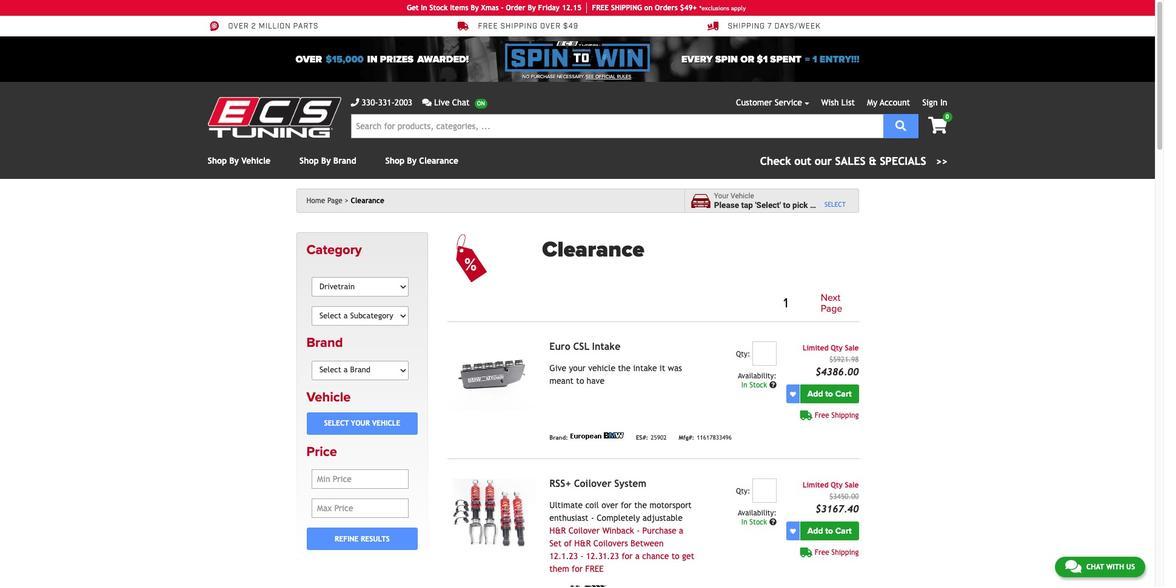 Task type: locate. For each thing, give the bounding box(es) containing it.
0 horizontal spatial vehicle
[[589, 364, 616, 373]]

1 vertical spatial free
[[586, 564, 604, 574]]

2 cart from the top
[[836, 526, 852, 536]]

over for over $15,000 in prizes
[[296, 53, 322, 65]]

rss+ coilover system
[[550, 478, 647, 490]]

free shipping for $3167.40
[[815, 549, 859, 557]]

$4386.00
[[816, 367, 859, 378]]

1 free shipping from the top
[[815, 411, 859, 420]]

1 vertical spatial page
[[821, 303, 843, 315]]

cart for $3167.40
[[836, 526, 852, 536]]

2 add to wish list image from the top
[[791, 528, 797, 534]]

2 in stock from the top
[[742, 518, 770, 527]]

0 vertical spatial free shipping
[[815, 411, 859, 420]]

add to cart button for $3167.40
[[801, 522, 859, 541]]

add to cart button down $3167.40
[[801, 522, 859, 541]]

spent
[[771, 53, 802, 65]]

shipping 7 days/week link
[[708, 21, 821, 32]]

parts
[[293, 22, 319, 31]]

live
[[434, 98, 450, 107]]

page for home
[[328, 197, 343, 205]]

1 vertical spatial stock
[[750, 381, 768, 390]]

1 horizontal spatial chat
[[1087, 563, 1105, 572]]

the
[[618, 364, 631, 373], [635, 501, 647, 510]]

1 vertical spatial in stock
[[742, 518, 770, 527]]

motorsport
[[650, 501, 692, 510]]

- down coil
[[591, 513, 595, 523]]

1 vertical spatial qty
[[831, 481, 843, 490]]

to down $3167.40
[[826, 526, 834, 536]]

- right xmas
[[501, 4, 504, 12]]

cart down $3167.40
[[836, 526, 852, 536]]

free shipping down $4386.00
[[815, 411, 859, 420]]

1 qty: from the top
[[737, 350, 751, 359]]

euro
[[550, 341, 571, 353]]

qty
[[831, 344, 843, 353], [831, 481, 843, 490]]

shop by clearance
[[386, 156, 459, 166]]

0 vertical spatial for
[[621, 501, 632, 510]]

a inside your vehicle please tap 'select' to pick a vehicle
[[811, 200, 815, 210]]

shopping cart image
[[929, 117, 948, 134]]

genuine european bmw - corporate logo image
[[571, 433, 624, 440]]

1 horizontal spatial the
[[635, 501, 647, 510]]

coilover up coil
[[574, 478, 612, 490]]

to left pick
[[784, 200, 791, 210]]

shipping down $4386.00
[[832, 411, 859, 420]]

h&r up set
[[550, 526, 566, 536]]

1 right =
[[813, 53, 818, 65]]

add to cart for $4386.00
[[808, 389, 852, 399]]

0 vertical spatial select
[[825, 201, 846, 208]]

2 add to cart from the top
[[808, 526, 852, 536]]

home
[[307, 197, 325, 205]]

2 vertical spatial stock
[[750, 518, 768, 527]]

0 vertical spatial coilover
[[574, 478, 612, 490]]

2 vertical spatial shipping
[[832, 549, 859, 557]]

0 vertical spatial clearance
[[419, 156, 459, 166]]

free down $4386.00
[[815, 411, 830, 420]]

h&r right of at the bottom of page
[[575, 539, 591, 549]]

limited inside limited qty sale $5921.98 $4386.00
[[803, 344, 829, 353]]

your for give
[[569, 364, 586, 373]]

vehicle
[[242, 156, 271, 166], [731, 192, 755, 200], [307, 389, 351, 405], [372, 419, 401, 428]]

0 vertical spatial add
[[808, 389, 824, 399]]

1 vertical spatial question circle image
[[770, 519, 777, 526]]

shipping
[[501, 22, 538, 31]]

qty inside limited qty sale $5921.98 $4386.00
[[831, 344, 843, 353]]

1 vertical spatial sale
[[845, 481, 859, 490]]

chat left with
[[1087, 563, 1105, 572]]

shipping down apply
[[728, 22, 766, 31]]

select up price
[[324, 419, 349, 428]]

free left ship
[[592, 4, 609, 12]]

sale for $4386.00
[[845, 344, 859, 353]]

Max Price number field
[[312, 499, 409, 518]]

1 question circle image from the top
[[770, 382, 777, 389]]

chat right live
[[452, 98, 470, 107]]

your right give
[[569, 364, 586, 373]]

free down 12.31.23
[[586, 564, 604, 574]]

vehicle inside your vehicle please tap 'select' to pick a vehicle
[[731, 192, 755, 200]]

0 horizontal spatial over
[[228, 22, 249, 31]]

stock
[[430, 4, 448, 12], [750, 381, 768, 390], [750, 518, 768, 527]]

$15,000
[[326, 53, 364, 65]]

over down friday
[[541, 22, 561, 31]]

add down $4386.00
[[808, 389, 824, 399]]

1 vertical spatial 1
[[784, 295, 789, 311]]

to left have
[[577, 376, 585, 386]]

wish
[[822, 98, 839, 107]]

2 question circle image from the top
[[770, 519, 777, 526]]

rss+
[[550, 478, 571, 490]]

0 vertical spatial add to wish list image
[[791, 391, 797, 397]]

free down xmas
[[478, 22, 498, 31]]

by up home page "link"
[[321, 156, 331, 166]]

limited qty sale $3450.00 $3167.40
[[803, 481, 859, 515]]

0 vertical spatial in stock
[[742, 381, 770, 390]]

1 horizontal spatial your
[[569, 364, 586, 373]]

ultimate
[[550, 501, 583, 510]]

a
[[811, 200, 815, 210], [679, 526, 684, 536], [636, 552, 640, 561]]

0 vertical spatial a
[[811, 200, 815, 210]]

0 vertical spatial free
[[592, 4, 609, 12]]

order
[[506, 4, 526, 12]]

$5921.98
[[830, 356, 859, 364]]

1 vertical spatial limited
[[803, 481, 829, 490]]

1 horizontal spatial page
[[821, 303, 843, 315]]

2 qty: from the top
[[737, 487, 751, 496]]

select
[[825, 201, 846, 208], [324, 419, 349, 428]]

$3450.00
[[830, 493, 859, 501]]

1 vertical spatial select
[[324, 419, 349, 428]]

0 vertical spatial question circle image
[[770, 382, 777, 389]]

by right order
[[528, 4, 536, 12]]

0 horizontal spatial 1
[[784, 295, 789, 311]]

1 vertical spatial h&r
[[575, 539, 591, 549]]

1 horizontal spatial vehicle
[[817, 200, 843, 210]]

select link
[[825, 201, 846, 208]]

sale inside limited qty sale $5921.98 $4386.00
[[845, 344, 859, 353]]

0 vertical spatial qty:
[[737, 350, 751, 359]]

2 horizontal spatial a
[[811, 200, 815, 210]]

es#25902 - 11617833496 - euro csl intake - give your vehicle the intake it was meant to have - genuine european bmw - bmw image
[[448, 342, 540, 411]]

vehicle inside give your vehicle the intake it was meant to have
[[589, 364, 616, 373]]

1 vertical spatial add to cart
[[808, 526, 852, 536]]

0 vertical spatial vehicle
[[817, 200, 843, 210]]

over 2 million parts
[[228, 22, 319, 31]]

0 vertical spatial availability:
[[738, 372, 777, 381]]

free shipping down $3167.40
[[815, 549, 859, 557]]

your up the min price "number field"
[[351, 419, 370, 428]]

comments image
[[422, 98, 432, 107]]

service
[[775, 98, 803, 107]]

free down $3167.40
[[815, 549, 830, 557]]

0 vertical spatial over
[[228, 22, 249, 31]]

by for shop by clearance
[[407, 156, 417, 166]]

1 sale from the top
[[845, 344, 859, 353]]

add down $3167.40
[[808, 526, 824, 536]]

a right pick
[[811, 200, 815, 210]]

select your vehicle
[[324, 419, 401, 428]]

1 vertical spatial a
[[679, 526, 684, 536]]

add to cart down $4386.00
[[808, 389, 852, 399]]

-
[[501, 4, 504, 12], [591, 513, 595, 523], [637, 526, 640, 536], [581, 552, 584, 561]]

sale inside limited qty sale $3450.00 $3167.40
[[845, 481, 859, 490]]

0 vertical spatial chat
[[452, 98, 470, 107]]

1 vertical spatial add to cart button
[[801, 522, 859, 541]]

stock for euro csl intake
[[750, 381, 768, 390]]

0 vertical spatial the
[[618, 364, 631, 373]]

1 limited from the top
[[803, 344, 829, 353]]

for down coilovers
[[622, 552, 633, 561]]

every spin or $1 spent = 1 entry!!!
[[682, 53, 860, 65]]

over
[[228, 22, 249, 31], [296, 53, 322, 65]]

1 cart from the top
[[836, 389, 852, 399]]

by down ecs tuning image
[[229, 156, 239, 166]]

your vehicle please tap 'select' to pick a vehicle
[[715, 192, 843, 210]]

2 horizontal spatial shop
[[386, 156, 405, 166]]

items
[[450, 4, 469, 12]]

3 shop from the left
[[386, 156, 405, 166]]

add to cart button
[[801, 385, 859, 404], [801, 522, 859, 541]]

1 horizontal spatial over
[[296, 53, 322, 65]]

free
[[592, 4, 609, 12], [586, 564, 604, 574]]

add to cart button down $4386.00
[[801, 385, 859, 404]]

refine results link
[[307, 528, 418, 550]]

2 qty from the top
[[831, 481, 843, 490]]

2 vertical spatial a
[[636, 552, 640, 561]]

my account
[[868, 98, 911, 107]]

shop
[[208, 156, 227, 166], [300, 156, 319, 166], [386, 156, 405, 166]]

1 vertical spatial free
[[815, 411, 830, 420]]

0 vertical spatial add to cart button
[[801, 385, 859, 404]]

limited
[[803, 344, 829, 353], [803, 481, 829, 490]]

1 add to wish list image from the top
[[791, 391, 797, 397]]

coilover
[[574, 478, 612, 490], [569, 526, 600, 536]]

page
[[328, 197, 343, 205], [821, 303, 843, 315]]

it
[[660, 364, 666, 373]]

0 vertical spatial sale
[[845, 344, 859, 353]]

over inside ultimate coil over for the motorsport enthusiast - completely adjustable h&r coilover winback - purchase a set of h&r coilovers between 12.1.23 - 12.31.23 for a chance to get them for free
[[602, 501, 619, 510]]

the left intake
[[618, 364, 631, 373]]

0 horizontal spatial select
[[324, 419, 349, 428]]

330-331-2003
[[362, 98, 413, 107]]

over 2 million parts link
[[208, 21, 319, 32]]

a right purchase
[[679, 526, 684, 536]]

by for shop by vehicle
[[229, 156, 239, 166]]

the down the system
[[635, 501, 647, 510]]

2 free shipping from the top
[[815, 549, 859, 557]]

0 vertical spatial 1
[[813, 53, 818, 65]]

vehicle inside your vehicle please tap 'select' to pick a vehicle
[[817, 200, 843, 210]]

qty inside limited qty sale $3450.00 $3167.40
[[831, 481, 843, 490]]

over for over 2 million parts
[[228, 22, 249, 31]]

1 vertical spatial qty:
[[737, 487, 751, 496]]

None number field
[[753, 342, 777, 366], [753, 479, 777, 503], [753, 342, 777, 366], [753, 479, 777, 503]]

0 horizontal spatial the
[[618, 364, 631, 373]]

shipping
[[728, 22, 766, 31], [832, 411, 859, 420], [832, 549, 859, 557]]

0 horizontal spatial page
[[328, 197, 343, 205]]

vehicle right pick
[[817, 200, 843, 210]]

0 horizontal spatial your
[[351, 419, 370, 428]]

qty up $5921.98
[[831, 344, 843, 353]]

1 vertical spatial vehicle
[[589, 364, 616, 373]]

system
[[615, 478, 647, 490]]

customer service button
[[737, 96, 810, 109]]

0 horizontal spatial h&r
[[550, 526, 566, 536]]

2 shop from the left
[[300, 156, 319, 166]]

availability:
[[738, 372, 777, 381], [738, 509, 777, 518]]

sale
[[845, 344, 859, 353], [845, 481, 859, 490]]

cart
[[836, 389, 852, 399], [836, 526, 852, 536]]

the inside ultimate coil over for the motorsport enthusiast - completely adjustable h&r coilover winback - purchase a set of h&r coilovers between 12.1.23 - 12.31.23 for a chance to get them for free
[[635, 501, 647, 510]]

0 horizontal spatial shop
[[208, 156, 227, 166]]

2 limited from the top
[[803, 481, 829, 490]]

1 vertical spatial add
[[808, 526, 824, 536]]

shipping down $3167.40
[[832, 549, 859, 557]]

0 vertical spatial limited
[[803, 344, 829, 353]]

1 in stock from the top
[[742, 381, 770, 390]]

1 qty from the top
[[831, 344, 843, 353]]

1 availability: from the top
[[738, 372, 777, 381]]

1 vertical spatial the
[[635, 501, 647, 510]]

limited up $3167.40
[[803, 481, 829, 490]]

0 horizontal spatial chat
[[452, 98, 470, 107]]

vehicle up have
[[589, 364, 616, 373]]

in stock for $3167.40
[[742, 518, 770, 527]]

1 vertical spatial cart
[[836, 526, 852, 536]]

of
[[564, 539, 572, 549]]

1 horizontal spatial over
[[602, 501, 619, 510]]

free inside ultimate coil over for the motorsport enthusiast - completely adjustable h&r coilover winback - purchase a set of h&r coilovers between 12.1.23 - 12.31.23 for a chance to get them for free
[[586, 564, 604, 574]]

25902
[[651, 434, 667, 441]]

customer service
[[737, 98, 803, 107]]

page right 1 'link'
[[821, 303, 843, 315]]

add to wish list image
[[791, 391, 797, 397], [791, 528, 797, 534]]

your for select
[[351, 419, 370, 428]]

for up completely
[[621, 501, 632, 510]]

1 vertical spatial availability:
[[738, 509, 777, 518]]

0 vertical spatial page
[[328, 197, 343, 205]]

live chat
[[434, 98, 470, 107]]

free shipping
[[815, 411, 859, 420], [815, 549, 859, 557]]

add to cart button for $4386.00
[[801, 385, 859, 404]]

select for 'select' link
[[825, 201, 846, 208]]

euro csl intake
[[550, 341, 621, 353]]

1 vertical spatial over
[[296, 53, 322, 65]]

330-
[[362, 98, 378, 107]]

1 vertical spatial coilover
[[569, 526, 600, 536]]

0 vertical spatial your
[[569, 364, 586, 373]]

add to cart down $3167.40
[[808, 526, 852, 536]]

1 vertical spatial free shipping
[[815, 549, 859, 557]]

2 add from the top
[[808, 526, 824, 536]]

2 vertical spatial for
[[572, 564, 583, 574]]

0 vertical spatial qty
[[831, 344, 843, 353]]

1 horizontal spatial select
[[825, 201, 846, 208]]

no
[[523, 74, 530, 79]]

limited inside limited qty sale $3450.00 $3167.40
[[803, 481, 829, 490]]

over for $49
[[541, 22, 561, 31]]

limited up $4386.00
[[803, 344, 829, 353]]

coilover down enthusiast
[[569, 526, 600, 536]]

page right home
[[328, 197, 343, 205]]

Min Price number field
[[312, 470, 409, 489]]

to inside give your vehicle the intake it was meant to have
[[577, 376, 585, 386]]

limited for $4386.00
[[803, 344, 829, 353]]

1 add to cart button from the top
[[801, 385, 859, 404]]

0 horizontal spatial clearance
[[351, 197, 385, 205]]

paginated product list navigation navigation
[[543, 291, 859, 317]]

1 add from the top
[[808, 389, 824, 399]]

to left get
[[672, 552, 680, 561]]

vehicle
[[817, 200, 843, 210], [589, 364, 616, 373]]

7
[[768, 22, 773, 31]]

add to wish list image for $3167.40
[[791, 528, 797, 534]]

qty for $3167.40
[[831, 481, 843, 490]]

chat
[[452, 98, 470, 107], [1087, 563, 1105, 572]]

1 horizontal spatial shop
[[300, 156, 319, 166]]

qty: for $4386.00
[[737, 350, 751, 359]]

12.31.23
[[587, 552, 620, 561]]

1 vertical spatial shipping
[[832, 411, 859, 420]]

0 horizontal spatial over
[[541, 22, 561, 31]]

1 vertical spatial brand
[[307, 335, 343, 351]]

2 availability: from the top
[[738, 509, 777, 518]]

sale up $3450.00
[[845, 481, 859, 490]]

cart down $4386.00
[[836, 389, 852, 399]]

over up completely
[[602, 501, 619, 510]]

0 vertical spatial over
[[541, 22, 561, 31]]

1 vertical spatial over
[[602, 501, 619, 510]]

h&r - corporate logo image
[[571, 586, 606, 587]]

free for rss+ coilover system
[[815, 549, 830, 557]]

limited for $3167.40
[[803, 481, 829, 490]]

1 vertical spatial your
[[351, 419, 370, 428]]

2 sale from the top
[[845, 481, 859, 490]]

chat inside 'link'
[[452, 98, 470, 107]]

1 shop from the left
[[208, 156, 227, 166]]

0 vertical spatial add to cart
[[808, 389, 852, 399]]

page inside paginated product list navigation navigation
[[821, 303, 843, 315]]

qty up $3450.00
[[831, 481, 843, 490]]

2 vertical spatial free
[[815, 549, 830, 557]]

to
[[784, 200, 791, 210], [577, 376, 585, 386], [826, 389, 834, 399], [826, 526, 834, 536], [672, 552, 680, 561]]

select right pick
[[825, 201, 846, 208]]

for right them
[[572, 564, 583, 574]]

necessary.
[[557, 74, 585, 79]]

completely
[[597, 513, 640, 523]]

by down 2003
[[407, 156, 417, 166]]

over down parts
[[296, 53, 322, 65]]

1 horizontal spatial h&r
[[575, 539, 591, 549]]

question circle image
[[770, 382, 777, 389], [770, 519, 777, 526]]

1 add to cart from the top
[[808, 389, 852, 399]]

2 vertical spatial clearance
[[543, 237, 645, 263]]

0 vertical spatial cart
[[836, 389, 852, 399]]

sale up $5921.98
[[845, 344, 859, 353]]

2 add to cart button from the top
[[801, 522, 859, 541]]

over left 2
[[228, 22, 249, 31]]

es#4430806 - 32132-2 - rss+ coilover system - ultimate coil over for the motorsport enthusiast - completely adjustable - h&r - audi image
[[448, 479, 540, 548]]

0 vertical spatial free
[[478, 22, 498, 31]]

1 left next
[[784, 295, 789, 311]]

purchase
[[643, 526, 677, 536]]

your inside give your vehicle the intake it was meant to have
[[569, 364, 586, 373]]

1 vertical spatial add to wish list image
[[791, 528, 797, 534]]

a down between
[[636, 552, 640, 561]]

free for euro csl intake
[[815, 411, 830, 420]]

get
[[407, 4, 419, 12]]

ecs tuning 'spin to win' contest logo image
[[506, 41, 650, 72]]



Task type: describe. For each thing, give the bounding box(es) containing it.
intake
[[593, 341, 621, 353]]

sales & specials
[[836, 155, 927, 167]]

es#:
[[636, 434, 649, 441]]

sign in link
[[923, 98, 948, 107]]

es#: 25902
[[636, 434, 667, 441]]

next
[[821, 292, 841, 304]]

no purchase necessary. see official rules .
[[523, 74, 633, 79]]

sale for $3167.40
[[845, 481, 859, 490]]

prizes
[[380, 53, 414, 65]]

add to wish list image for $4386.00
[[791, 391, 797, 397]]

between
[[631, 539, 664, 549]]

- up between
[[637, 526, 640, 536]]

comments image
[[1066, 559, 1082, 574]]

home page
[[307, 197, 343, 205]]

0 vertical spatial stock
[[430, 4, 448, 12]]

1 horizontal spatial clearance
[[419, 156, 459, 166]]

shipping for $4386.00
[[832, 411, 859, 420]]

on
[[645, 4, 653, 12]]

add for $3167.40
[[808, 526, 824, 536]]

- right 12.1.23
[[581, 552, 584, 561]]

free ship ping on orders $49+ *exclusions apply
[[592, 4, 746, 12]]

my account link
[[868, 98, 911, 107]]

with
[[1107, 563, 1125, 572]]

sales & specials link
[[761, 153, 948, 169]]

add for $4386.00
[[808, 389, 824, 399]]

over $15,000 in prizes
[[296, 53, 414, 65]]

&
[[869, 155, 877, 167]]

*exclusions
[[700, 5, 730, 11]]

12.15
[[562, 4, 582, 12]]

shipping for $3167.40
[[832, 549, 859, 557]]

to down $4386.00
[[826, 389, 834, 399]]

limited qty sale $5921.98 $4386.00
[[803, 344, 859, 378]]

please
[[715, 200, 740, 210]]

1 horizontal spatial a
[[679, 526, 684, 536]]

free shipping over $49
[[478, 22, 579, 31]]

sign in
[[923, 98, 948, 107]]

pick
[[793, 200, 809, 210]]

2 horizontal spatial clearance
[[543, 237, 645, 263]]

coilover inside ultimate coil over for the motorsport enthusiast - completely adjustable h&r coilover winback - purchase a set of h&r coilovers between 12.1.23 - 12.31.23 for a chance to get them for free
[[569, 526, 600, 536]]

qty for $4386.00
[[831, 344, 843, 353]]

give
[[550, 364, 567, 373]]

to inside ultimate coil over for the motorsport enthusiast - completely adjustable h&r coilover winback - purchase a set of h&r coilovers between 12.1.23 - 12.31.23 for a chance to get them for free
[[672, 552, 680, 561]]

shop by clearance link
[[386, 156, 459, 166]]

select for select your vehicle
[[324, 419, 349, 428]]

0 vertical spatial brand
[[334, 156, 357, 166]]

cart for $4386.00
[[836, 389, 852, 399]]

ultimate coil over for the motorsport enthusiast - completely adjustable h&r coilover winback - purchase a set of h&r coilovers between 12.1.23 - 12.31.23 for a chance to get them for free
[[550, 501, 695, 574]]

by for shop by brand
[[321, 156, 331, 166]]

12.1.23
[[550, 552, 578, 561]]

1 inside 'link'
[[784, 295, 789, 311]]

in stock for $4386.00
[[742, 381, 770, 390]]

0 vertical spatial h&r
[[550, 526, 566, 536]]

chance
[[643, 552, 670, 561]]

entry!!!
[[820, 53, 860, 65]]

0 horizontal spatial a
[[636, 552, 640, 561]]

category
[[307, 242, 362, 258]]

=
[[806, 53, 811, 65]]

question circle image for $4386.00
[[770, 382, 777, 389]]

over for for
[[602, 501, 619, 510]]

your
[[715, 192, 729, 200]]

shop by brand link
[[300, 156, 357, 166]]

csl
[[574, 341, 590, 353]]

Search text field
[[351, 114, 884, 138]]

availability: for $4386.00
[[738, 372, 777, 381]]

$49+
[[680, 4, 697, 12]]

shop for shop by clearance
[[386, 156, 405, 166]]

rss+ coilover system link
[[550, 478, 647, 490]]

to inside your vehicle please tap 'select' to pick a vehicle
[[784, 200, 791, 210]]

availability: for $3167.40
[[738, 509, 777, 518]]

xmas
[[481, 4, 499, 12]]

was
[[668, 364, 683, 373]]

$49
[[564, 22, 579, 31]]

qty: for $3167.40
[[737, 487, 751, 496]]

ping
[[626, 4, 642, 12]]

my
[[868, 98, 878, 107]]

page for next
[[821, 303, 843, 315]]

tap
[[742, 200, 754, 210]]

1 vertical spatial for
[[622, 552, 633, 561]]

have
[[587, 376, 605, 386]]

us
[[1127, 563, 1136, 572]]

meant
[[550, 376, 574, 386]]

free shipping for $4386.00
[[815, 411, 859, 420]]

brand:
[[550, 434, 568, 441]]

0 link
[[919, 112, 953, 135]]

next page
[[821, 292, 843, 315]]

ecs tuning image
[[208, 97, 341, 138]]

home page link
[[307, 197, 349, 205]]

shop for shop by vehicle
[[208, 156, 227, 166]]

1 vertical spatial chat
[[1087, 563, 1105, 572]]

in
[[368, 53, 378, 65]]

1 vertical spatial clearance
[[351, 197, 385, 205]]

set
[[550, 539, 562, 549]]

sign
[[923, 98, 938, 107]]

give your vehicle the intake it was meant to have
[[550, 364, 683, 386]]

shop by vehicle
[[208, 156, 271, 166]]

million
[[259, 22, 291, 31]]

coilovers
[[594, 539, 628, 549]]

331-
[[378, 98, 395, 107]]

see
[[586, 74, 595, 79]]

phone image
[[351, 98, 359, 107]]

results
[[361, 535, 390, 543]]

1 horizontal spatial 1
[[813, 53, 818, 65]]

shop for shop by brand
[[300, 156, 319, 166]]

11617833496
[[697, 434, 732, 441]]

'select'
[[756, 200, 782, 210]]

official
[[596, 74, 616, 79]]

mfg#:
[[679, 434, 695, 441]]

list
[[842, 98, 856, 107]]

0 vertical spatial shipping
[[728, 22, 766, 31]]

.
[[632, 74, 633, 79]]

days/week
[[775, 22, 821, 31]]

the inside give your vehicle the intake it was meant to have
[[618, 364, 631, 373]]

enthusiast
[[550, 513, 589, 523]]

adjustable
[[643, 513, 683, 523]]

330-331-2003 link
[[351, 96, 413, 109]]

sales
[[836, 155, 866, 167]]

stock for rss+ coilover system
[[750, 518, 768, 527]]

price
[[307, 444, 337, 460]]

add to cart for $3167.40
[[808, 526, 852, 536]]

question circle image for $3167.40
[[770, 519, 777, 526]]

chat with us link
[[1056, 557, 1146, 578]]

search image
[[896, 120, 907, 131]]

see official rules link
[[586, 73, 632, 81]]

by left xmas
[[471, 4, 479, 12]]

euro csl intake link
[[550, 341, 621, 353]]

live chat link
[[422, 96, 488, 109]]

apply
[[732, 5, 746, 11]]

orders
[[655, 4, 678, 12]]

account
[[880, 98, 911, 107]]

mfg#: 11617833496
[[679, 434, 732, 441]]



Task type: vqa. For each thing, say whether or not it's contained in the screenshot.
"Chat" within the The Live Chat link
yes



